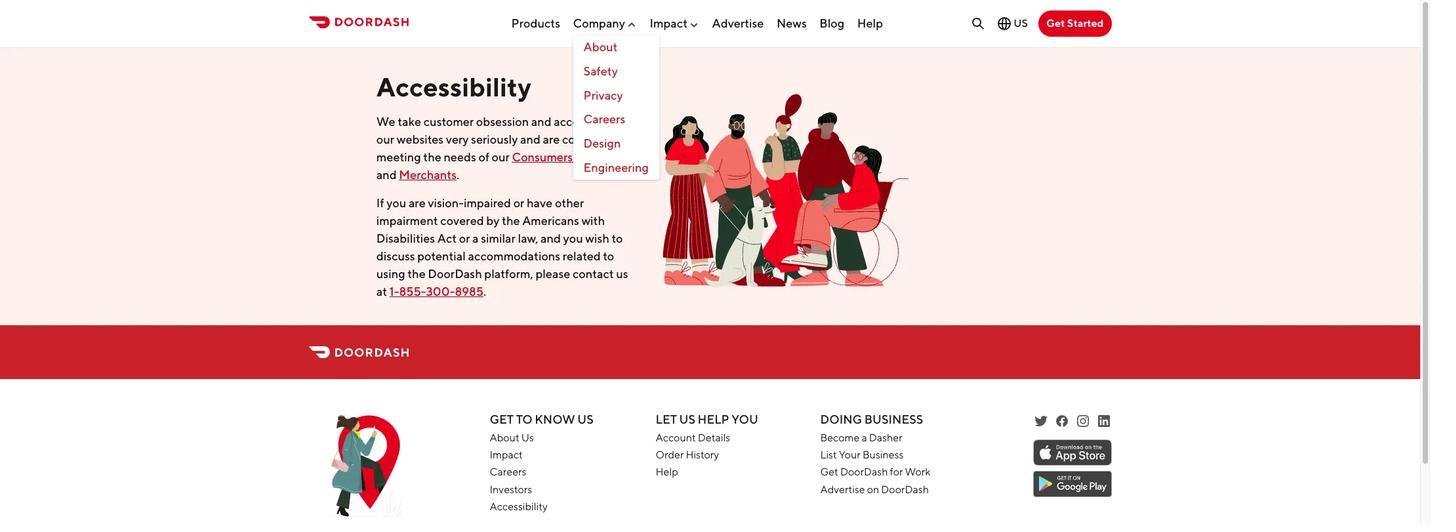 Task type: describe. For each thing, give the bounding box(es) containing it.
1-855-300-8985 link
[[390, 285, 484, 299]]

a inside the if you are vision-impaired or have other impairment covered by the americans with disabilities act or a similar law, and you wish to discuss potential accommodations related to using the doordash platform, please contact us at
[[472, 232, 479, 245]]

2 vertical spatial the
[[408, 267, 426, 281]]

law,
[[518, 232, 538, 245]]

customer
[[424, 115, 474, 129]]

list your business link
[[820, 449, 904, 461]]

twitter link
[[1033, 413, 1049, 429]]

americans
[[522, 214, 579, 228]]

disabilities
[[376, 232, 435, 245]]

1-
[[390, 285, 399, 299]]

with
[[582, 214, 605, 228]]

1 horizontal spatial careers
[[584, 112, 625, 126]]

related
[[563, 249, 601, 263]]

take
[[398, 115, 421, 129]]

vision-
[[428, 196, 464, 210]]

websites
[[397, 133, 444, 146]]

order history link
[[656, 449, 719, 461]]

by
[[486, 214, 500, 228]]

investors link
[[490, 483, 532, 496]]

products
[[511, 16, 560, 30]]

advertise link
[[712, 11, 764, 35]]

list
[[820, 449, 837, 461]]

a11y header image icon image
[[648, 58, 915, 325]]

to down the wish
[[603, 249, 614, 263]]

doordash image
[[309, 413, 422, 519]]

accessibility
[[554, 115, 619, 129]]

platform,
[[484, 267, 533, 281]]

advertise inside the doing business become a dasher list your business get doordash for work advertise on doordash
[[820, 483, 865, 496]]

dasher
[[869, 432, 903, 444]]

google play image
[[1033, 471, 1112, 497]]

1 horizontal spatial .
[[484, 285, 486, 299]]

consumers , dashers and merchants .
[[376, 150, 621, 182]]

products link
[[511, 11, 560, 35]]

design
[[584, 137, 621, 150]]

globe line image
[[997, 16, 1013, 31]]

order
[[656, 449, 684, 461]]

0 vertical spatial or
[[513, 196, 524, 210]]

app store image
[[1033, 440, 1112, 466]]

1 vertical spatial business
[[863, 449, 904, 461]]

meeting
[[376, 150, 421, 164]]

privacy link
[[573, 84, 659, 108]]

0 vertical spatial help
[[857, 16, 883, 30]]

1 vertical spatial or
[[459, 232, 470, 245]]

accommodations
[[468, 249, 560, 263]]

get to know us about us impact careers investors accessibility
[[490, 413, 594, 513]]

about inside get to know us about us impact careers investors accessibility
[[490, 432, 519, 444]]

,
[[573, 150, 576, 164]]

dashers
[[578, 150, 621, 164]]

history
[[686, 449, 719, 461]]

impact inside get to know us about us impact careers investors accessibility
[[490, 449, 523, 461]]

1 horizontal spatial impact link
[[650, 11, 699, 35]]

us
[[616, 267, 628, 281]]

linkedin link
[[1096, 413, 1112, 429]]

blog
[[820, 16, 845, 30]]

using
[[376, 267, 405, 281]]

at
[[376, 285, 387, 299]]

1 horizontal spatial us
[[578, 413, 594, 426]]

blog link
[[820, 11, 845, 35]]

safety link
[[573, 60, 659, 84]]

and inside the if you are vision-impaired or have other impairment covered by the americans with disabilities act or a similar law, and you wish to discuss potential accommodations related to using the doordash platform, please contact us at
[[541, 232, 561, 245]]

obsession
[[476, 115, 529, 129]]

consumers link
[[512, 150, 573, 164]]

engineering
[[584, 161, 649, 174]]

wish
[[585, 232, 610, 245]]

2 vertical spatial help
[[656, 466, 678, 479]]

0 vertical spatial advertise
[[712, 16, 764, 30]]

consumers
[[512, 150, 573, 164]]

8985
[[455, 285, 484, 299]]

advertise on doordash link
[[820, 483, 929, 496]]

are inside we take customer obsession and accessibility of our websites very seriously and are committed to meeting the needs of our
[[543, 133, 560, 146]]

0 horizontal spatial careers link
[[490, 466, 527, 479]]

you
[[732, 413, 758, 426]]

about link
[[573, 36, 659, 60]]

and up consumers
[[531, 115, 552, 129]]

to right the wish
[[612, 232, 623, 245]]

get for to
[[490, 413, 514, 426]]

become
[[820, 432, 860, 444]]

for
[[890, 466, 903, 479]]

0 horizontal spatial you
[[387, 196, 406, 210]]

covered
[[440, 214, 484, 228]]

0 vertical spatial impact
[[650, 16, 688, 30]]

discuss
[[376, 249, 415, 263]]

the inside we take customer obsession and accessibility of our websites very seriously and are committed to meeting the needs of our
[[423, 150, 441, 164]]

facebook image
[[1054, 413, 1070, 429]]

1 horizontal spatial careers link
[[573, 108, 659, 132]]

0 horizontal spatial us
[[521, 432, 534, 444]]

potential
[[417, 249, 466, 263]]

1-855-300-8985 .
[[390, 285, 486, 299]]

committed
[[562, 133, 621, 146]]

doordash inside the if you are vision-impaired or have other impairment covered by the americans with disabilities act or a similar law, and you wish to discuss potential accommodations related to using the doordash platform, please contact us at
[[428, 267, 482, 281]]

account
[[656, 432, 696, 444]]

doing business become a dasher list your business get doordash for work advertise on doordash
[[820, 413, 931, 496]]

1 horizontal spatial help
[[698, 413, 729, 426]]

on
[[867, 483, 879, 496]]

seriously
[[471, 133, 518, 146]]

0 horizontal spatial impact link
[[490, 449, 523, 461]]

get for started
[[1047, 17, 1065, 30]]

and up "consumers" link
[[520, 133, 541, 146]]

about us link
[[490, 432, 534, 444]]

news
[[777, 16, 807, 30]]



Task type: locate. For each thing, give the bounding box(es) containing it.
help link right blog
[[857, 11, 883, 35]]

instagram link
[[1075, 413, 1091, 429]]

1 horizontal spatial advertise
[[820, 483, 865, 496]]

1 horizontal spatial impact
[[650, 16, 688, 30]]

you up related
[[563, 232, 583, 245]]

accessibility
[[376, 72, 531, 102], [490, 501, 548, 513]]

1 horizontal spatial you
[[563, 232, 583, 245]]

.
[[457, 168, 459, 182], [484, 285, 486, 299]]

or right act
[[459, 232, 470, 245]]

855-
[[399, 285, 426, 299]]

merchants link
[[399, 168, 457, 182]]

instagram image
[[1075, 413, 1091, 429]]

1 vertical spatial the
[[502, 214, 520, 228]]

1 horizontal spatial are
[[543, 133, 560, 146]]

a inside the doing business become a dasher list your business get doordash for work advertise on doordash
[[862, 432, 867, 444]]

careers up investors link on the bottom
[[490, 466, 527, 479]]

about up investors link on the bottom
[[490, 432, 519, 444]]

0 vertical spatial of
[[621, 115, 632, 129]]

and inside consumers , dashers and merchants .
[[376, 168, 397, 182]]

facebook link
[[1054, 413, 1070, 429]]

very
[[446, 133, 469, 146]]

1 vertical spatial impact link
[[490, 449, 523, 461]]

help up details on the bottom of the page
[[698, 413, 729, 426]]

needs
[[444, 150, 476, 164]]

0 vertical spatial you
[[387, 196, 406, 210]]

1 vertical spatial are
[[409, 196, 426, 210]]

if you are vision-impaired or have other impairment covered by the americans with disabilities act or a similar law, and you wish to discuss potential accommodations related to using the doordash platform, please contact us at
[[376, 196, 628, 299]]

careers link up investors link on the bottom
[[490, 466, 527, 479]]

1 vertical spatial .
[[484, 285, 486, 299]]

1 vertical spatial a
[[862, 432, 867, 444]]

0 horizontal spatial careers
[[490, 466, 527, 479]]

you
[[387, 196, 406, 210], [563, 232, 583, 245]]

dashers link
[[578, 150, 621, 164]]

help link down the "order"
[[656, 466, 678, 479]]

have
[[527, 196, 553, 210]]

about up safety
[[584, 40, 618, 54]]

0 vertical spatial the
[[423, 150, 441, 164]]

help down the "order"
[[656, 466, 678, 479]]

1 horizontal spatial of
[[621, 115, 632, 129]]

0 horizontal spatial help
[[656, 466, 678, 479]]

company link
[[573, 11, 637, 35]]

about
[[584, 40, 618, 54], [490, 432, 519, 444]]

impact link
[[650, 11, 699, 35], [490, 449, 523, 461]]

get inside get started button
[[1047, 17, 1065, 30]]

or left the have
[[513, 196, 524, 210]]

doordash down for at the right of page
[[881, 483, 929, 496]]

0 horizontal spatial advertise
[[712, 16, 764, 30]]

get doordash for work link
[[820, 466, 931, 479]]

get inside get to know us about us impact careers investors accessibility
[[490, 413, 514, 426]]

to up about us link
[[516, 413, 533, 426]]

careers up committed
[[584, 112, 625, 126]]

0 vertical spatial careers link
[[573, 108, 659, 132]]

company
[[573, 16, 625, 30]]

2 horizontal spatial us
[[679, 413, 695, 426]]

us
[[1014, 17, 1028, 30]]

us up investors
[[521, 432, 534, 444]]

business down dasher
[[863, 449, 904, 461]]

your
[[839, 449, 861, 461]]

us up account details link
[[679, 413, 695, 426]]

advertise left the 'on'
[[820, 483, 865, 496]]

0 vertical spatial help link
[[857, 11, 883, 35]]

accessibility link
[[490, 501, 548, 513]]

accessibility inside get to know us about us impact careers investors accessibility
[[490, 501, 548, 513]]

investors
[[490, 483, 532, 496]]

1 vertical spatial accessibility
[[490, 501, 548, 513]]

are inside the if you are vision-impaired or have other impairment covered by the americans with disabilities act or a similar law, and you wish to discuss potential accommodations related to using the doordash platform, please contact us at
[[409, 196, 426, 210]]

and
[[531, 115, 552, 129], [520, 133, 541, 146], [376, 168, 397, 182], [541, 232, 561, 245]]

are
[[543, 133, 560, 146], [409, 196, 426, 210]]

careers link
[[573, 108, 659, 132], [490, 466, 527, 479]]

1 vertical spatial help link
[[656, 466, 678, 479]]

1 horizontal spatial our
[[492, 150, 510, 164]]

get up about us link
[[490, 413, 514, 426]]

0 vertical spatial accessibility
[[376, 72, 531, 102]]

twitter image
[[1033, 413, 1049, 429]]

1 vertical spatial help
[[698, 413, 729, 426]]

doordash down list your business "link"
[[840, 466, 888, 479]]

contact
[[573, 267, 614, 281]]

0 vertical spatial a
[[472, 232, 479, 245]]

a up list your business "link"
[[862, 432, 867, 444]]

details
[[698, 432, 730, 444]]

news link
[[777, 11, 807, 35]]

0 horizontal spatial or
[[459, 232, 470, 245]]

0 vertical spatial careers
[[584, 112, 625, 126]]

. down needs
[[457, 168, 459, 182]]

the up the '855-'
[[408, 267, 426, 281]]

please
[[536, 267, 570, 281]]

us right know on the bottom left of page
[[578, 413, 594, 426]]

linkedin image
[[1096, 413, 1112, 429]]

impairment
[[376, 214, 438, 228]]

and down americans
[[541, 232, 561, 245]]

get left started
[[1047, 17, 1065, 30]]

0 horizontal spatial impact
[[490, 449, 523, 461]]

help
[[857, 16, 883, 30], [698, 413, 729, 426], [656, 466, 678, 479]]

accessibility down investors
[[490, 501, 548, 513]]

us
[[578, 413, 594, 426], [679, 413, 695, 426], [521, 432, 534, 444]]

0 horizontal spatial about
[[490, 432, 519, 444]]

we take customer obsession and accessibility of our websites very seriously and are committed to meeting the needs of our
[[376, 115, 635, 164]]

get started
[[1047, 17, 1104, 30]]

advertise left news
[[712, 16, 764, 30]]

1 vertical spatial careers link
[[490, 466, 527, 479]]

our
[[376, 133, 394, 146], [492, 150, 510, 164]]

. inside consumers , dashers and merchants .
[[457, 168, 459, 182]]

act
[[437, 232, 457, 245]]

and down meeting
[[376, 168, 397, 182]]

. down platform,
[[484, 285, 486, 299]]

1 vertical spatial get
[[490, 413, 514, 426]]

0 vertical spatial are
[[543, 133, 560, 146]]

we
[[376, 115, 395, 129]]

get inside the doing business become a dasher list your business get doordash for work advertise on doordash
[[820, 466, 838, 479]]

2 vertical spatial get
[[820, 466, 838, 479]]

account details link
[[656, 432, 730, 444]]

are up "consumers" link
[[543, 133, 560, 146]]

design link
[[573, 132, 659, 156]]

0 horizontal spatial get
[[490, 413, 514, 426]]

impact
[[650, 16, 688, 30], [490, 449, 523, 461]]

0 vertical spatial about
[[584, 40, 618, 54]]

2 horizontal spatial help
[[857, 16, 883, 30]]

1 vertical spatial of
[[479, 150, 489, 164]]

become a dasher link
[[820, 432, 903, 444]]

of down seriously
[[479, 150, 489, 164]]

merchants
[[399, 168, 457, 182]]

0 vertical spatial .
[[457, 168, 459, 182]]

know
[[535, 413, 575, 426]]

privacy
[[584, 88, 623, 102]]

0 vertical spatial get
[[1047, 17, 1065, 30]]

the right by
[[502, 214, 520, 228]]

1 horizontal spatial or
[[513, 196, 524, 210]]

impaired
[[464, 196, 511, 210]]

to inside get to know us about us impact careers investors accessibility
[[516, 413, 533, 426]]

work
[[905, 466, 931, 479]]

1 vertical spatial doordash
[[840, 466, 888, 479]]

accessibility up customer
[[376, 72, 531, 102]]

0 horizontal spatial a
[[472, 232, 479, 245]]

get started button
[[1039, 10, 1112, 37]]

1 vertical spatial careers
[[490, 466, 527, 479]]

2 vertical spatial doordash
[[881, 483, 929, 496]]

0 vertical spatial business
[[865, 413, 923, 426]]

us inside let us help you account details order history help
[[679, 413, 695, 426]]

engineering link
[[573, 156, 659, 180]]

help right blog
[[857, 16, 883, 30]]

1 vertical spatial our
[[492, 150, 510, 164]]

careers link up design
[[573, 108, 659, 132]]

1 horizontal spatial get
[[820, 466, 838, 479]]

if
[[376, 196, 384, 210]]

1 vertical spatial advertise
[[820, 483, 865, 496]]

get down list
[[820, 466, 838, 479]]

a down covered
[[472, 232, 479, 245]]

doordash
[[428, 267, 482, 281], [840, 466, 888, 479], [881, 483, 929, 496]]

other
[[555, 196, 584, 210]]

are up impairment
[[409, 196, 426, 210]]

1 horizontal spatial help link
[[857, 11, 883, 35]]

help link
[[857, 11, 883, 35], [656, 466, 678, 479]]

0 horizontal spatial of
[[479, 150, 489, 164]]

of up the design link
[[621, 115, 632, 129]]

1 horizontal spatial about
[[584, 40, 618, 54]]

let us help you account details order history help
[[656, 413, 758, 479]]

0 vertical spatial our
[[376, 133, 394, 146]]

business
[[865, 413, 923, 426], [863, 449, 904, 461]]

let
[[656, 413, 677, 426]]

impact up about link on the left top
[[650, 16, 688, 30]]

careers
[[584, 112, 625, 126], [490, 466, 527, 479]]

impact down about us link
[[490, 449, 523, 461]]

1 horizontal spatial a
[[862, 432, 867, 444]]

300-
[[426, 285, 455, 299]]

to inside we take customer obsession and accessibility of our websites very seriously and are committed to meeting the needs of our
[[623, 133, 635, 146]]

0 horizontal spatial our
[[376, 133, 394, 146]]

1 vertical spatial you
[[563, 232, 583, 245]]

0 vertical spatial impact link
[[650, 11, 699, 35]]

impact link down about us link
[[490, 449, 523, 461]]

0 horizontal spatial .
[[457, 168, 459, 182]]

to
[[623, 133, 635, 146], [612, 232, 623, 245], [603, 249, 614, 263], [516, 413, 533, 426]]

you right if
[[387, 196, 406, 210]]

0 horizontal spatial help link
[[656, 466, 678, 479]]

the up merchants
[[423, 150, 441, 164]]

our down seriously
[[492, 150, 510, 164]]

2 horizontal spatial get
[[1047, 17, 1065, 30]]

0 vertical spatial doordash
[[428, 267, 482, 281]]

doing
[[820, 413, 862, 426]]

safety
[[584, 64, 618, 78]]

doordash down potential
[[428, 267, 482, 281]]

impact link up about link on the left top
[[650, 11, 699, 35]]

0 horizontal spatial are
[[409, 196, 426, 210]]

1 vertical spatial impact
[[490, 449, 523, 461]]

1 vertical spatial about
[[490, 432, 519, 444]]

careers inside get to know us about us impact careers investors accessibility
[[490, 466, 527, 479]]

our down we
[[376, 133, 394, 146]]

business up dasher
[[865, 413, 923, 426]]

to right design
[[623, 133, 635, 146]]



Task type: vqa. For each thing, say whether or not it's contained in the screenshot.
wish
yes



